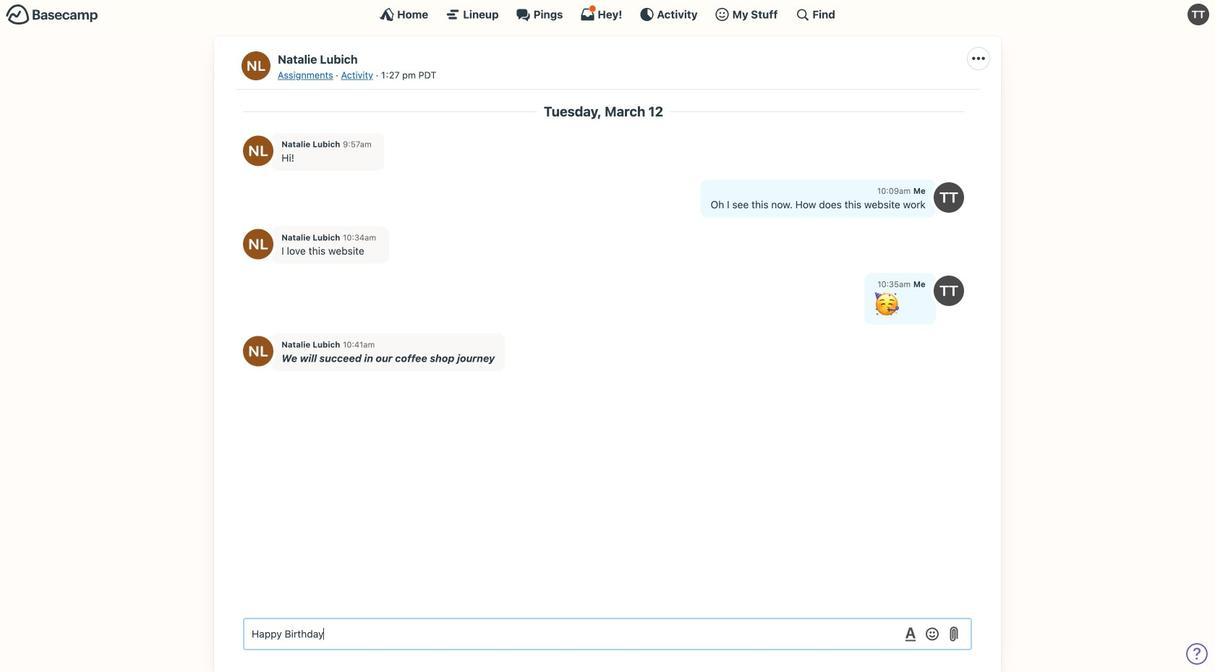 Task type: vqa. For each thing, say whether or not it's contained in the screenshot.
"Lineup" link on the top
no



Task type: locate. For each thing, give the bounding box(es) containing it.
natalie lubich image for 10:34am element
[[243, 229, 273, 259]]

natalie lubich image
[[243, 229, 273, 259], [243, 336, 273, 366]]

0 vertical spatial natalie lubich image
[[243, 229, 273, 259]]

natalie lubich image
[[242, 51, 271, 80], [243, 136, 273, 166]]

main element
[[0, 0, 1216, 28]]

1 vertical spatial natalie lubich image
[[243, 336, 273, 366]]

1 horizontal spatial terry turtle image
[[1188, 4, 1210, 25]]

2 natalie lubich image from the top
[[243, 336, 273, 366]]

1 vertical spatial natalie lubich image
[[243, 136, 273, 166]]

terry turtle image
[[934, 182, 964, 213]]

natalie lubich image for "10:41am" element
[[243, 336, 273, 366]]

0 horizontal spatial terry turtle image
[[934, 276, 964, 306]]

None text field
[[243, 618, 972, 650]]

10:34am element
[[343, 233, 376, 242]]

terry turtle image
[[1188, 4, 1210, 25], [934, 276, 964, 306]]

switch accounts image
[[6, 4, 98, 26]]

1 natalie lubich image from the top
[[243, 229, 273, 259]]



Task type: describe. For each thing, give the bounding box(es) containing it.
10:09am element
[[878, 186, 911, 196]]

10:35am element
[[878, 279, 911, 289]]

0 vertical spatial natalie lubich image
[[242, 51, 271, 80]]

1 vertical spatial terry turtle image
[[934, 276, 964, 306]]

10:41am element
[[343, 340, 375, 349]]

0 vertical spatial terry turtle image
[[1188, 4, 1210, 25]]

keyboard shortcut: ⌘ + / image
[[795, 7, 810, 22]]

9:57am element
[[343, 139, 372, 149]]



